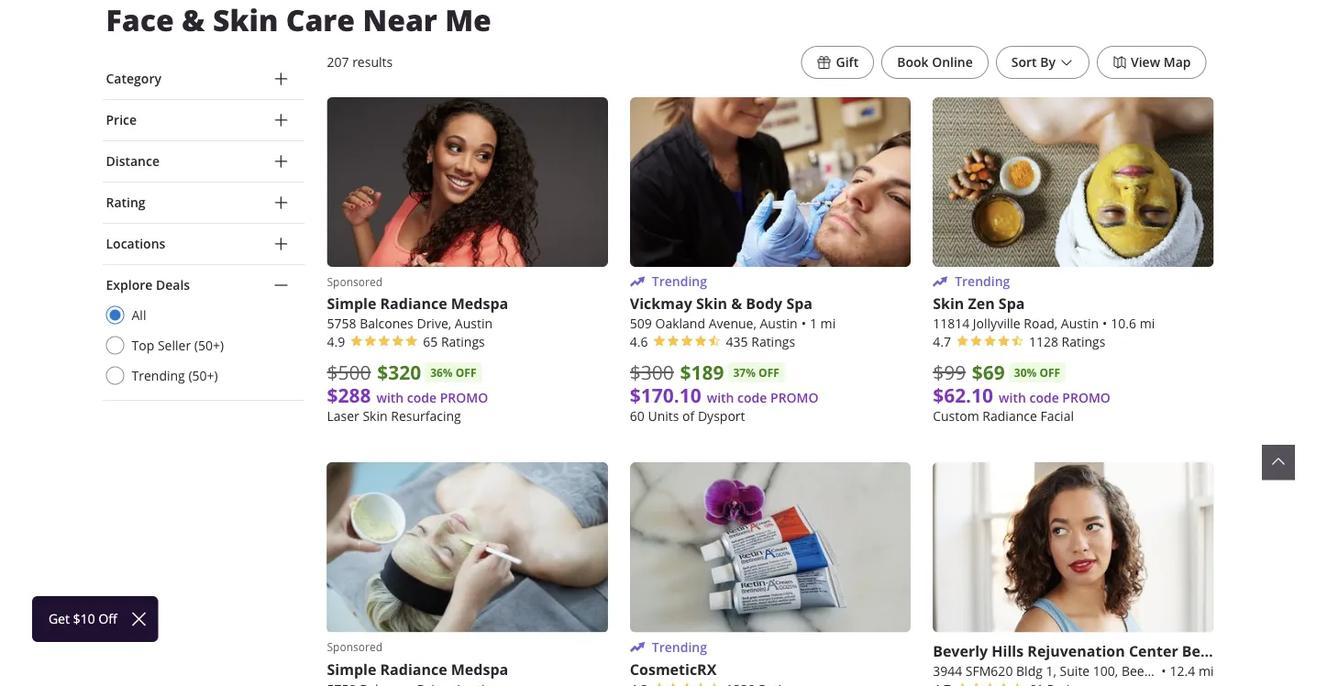 Task type: describe. For each thing, give the bounding box(es) containing it.
simple for sponsored simple radiance medspa
[[327, 659, 377, 679]]

11814
[[933, 315, 970, 332]]

bldg
[[1017, 662, 1043, 679]]

$62.10
[[933, 382, 994, 409]]

of
[[683, 408, 695, 425]]

skin inside skin zen spa 11814 jollyville road, austin • 10.6 mi
[[933, 294, 965, 314]]

gift
[[836, 54, 859, 71]]

ratings for $320
[[441, 334, 485, 351]]

distance button
[[102, 141, 305, 182]]

code for $69
[[1030, 390, 1060, 407]]

resurfacing
[[391, 408, 461, 425]]

1 horizontal spatial bee
[[1183, 641, 1210, 661]]

jollyville
[[973, 315, 1021, 332]]

online
[[932, 54, 973, 71]]

hills
[[992, 641, 1024, 661]]

beverly
[[933, 641, 988, 661]]

top seller (50+)
[[132, 337, 224, 354]]

rating
[[106, 194, 146, 211]]

skin inside $500 $320 36% off $288 with code promo laser skin resurfacing
[[363, 408, 388, 425]]

$320
[[377, 359, 421, 386]]

ratings for $189
[[752, 334, 796, 351]]

explore deals
[[106, 277, 190, 294]]

locations
[[106, 235, 165, 252]]

spa inside skin zen spa 11814 jollyville road, austin • 10.6 mi
[[999, 294, 1025, 314]]

distance
[[106, 153, 160, 170]]

deals
[[156, 277, 190, 294]]

care
[[286, 0, 355, 40]]

view map
[[1131, 54, 1191, 71]]

$189
[[680, 359, 724, 386]]

vickmay skin & body spa 509 oakland avenue, austin • 1 mi
[[630, 294, 836, 332]]

code for $189
[[738, 390, 767, 407]]

road,
[[1024, 315, 1058, 332]]

sort by button
[[996, 46, 1090, 79]]

$170.10
[[630, 382, 702, 409]]

435
[[726, 334, 748, 351]]

price
[[106, 111, 137, 128]]

beverly hills rejuvenation center bee cave
[[933, 641, 1249, 661]]

4.7
[[933, 334, 951, 351]]

book online
[[898, 54, 973, 71]]

radiance for sponsored simple radiance medspa 5758 balcones drive, austin
[[380, 294, 447, 314]]

austin inside sponsored simple radiance medspa 5758 balcones drive, austin
[[455, 315, 493, 332]]

sfm620
[[966, 662, 1013, 679]]

100,
[[1094, 662, 1119, 679]]

facial
[[1041, 408, 1074, 425]]

austin inside skin zen spa 11814 jollyville road, austin • 10.6 mi
[[1061, 315, 1099, 332]]

with for $69
[[999, 390, 1027, 407]]

face & skin care near me
[[106, 0, 492, 40]]

skin zen spa 11814 jollyville road, austin • 10.6 mi
[[933, 294, 1155, 332]]

207 results
[[327, 54, 393, 71]]

• 12.4 mi
[[1162, 662, 1214, 679]]

laser
[[327, 408, 360, 425]]

code for $320
[[407, 390, 437, 407]]

36%
[[430, 365, 453, 381]]

seller
[[158, 337, 191, 354]]

results
[[352, 54, 393, 71]]

1,
[[1046, 662, 1057, 679]]

37%
[[734, 365, 756, 381]]

spa inside the vickmay skin & body spa 509 oakland avenue, austin • 1 mi
[[787, 294, 813, 314]]

simple for sponsored simple radiance medspa 5758 balcones drive, austin
[[327, 294, 377, 314]]

balcones
[[360, 315, 414, 332]]

off for $69
[[1040, 365, 1061, 381]]

trending inside explore deals list
[[132, 367, 185, 384]]

1128
[[1029, 334, 1059, 351]]

1 vertical spatial cave
[[1148, 662, 1177, 679]]

509
[[630, 315, 652, 332]]

explore deals button
[[102, 265, 305, 306]]

$288
[[327, 382, 371, 409]]

rejuvenation
[[1028, 641, 1126, 661]]

off for $320
[[456, 365, 477, 381]]

ratings for $69
[[1062, 334, 1106, 351]]

trending (50+)
[[132, 367, 218, 384]]

sponsored simple radiance medspa
[[327, 640, 508, 679]]

with for $320
[[377, 390, 404, 407]]

view
[[1131, 54, 1161, 71]]

& inside the vickmay skin & body spa 509 oakland avenue, austin • 1 mi
[[731, 294, 742, 314]]

austin inside the vickmay skin & body spa 509 oakland avenue, austin • 1 mi
[[760, 315, 798, 332]]

sponsored for sponsored simple radiance medspa
[[327, 640, 383, 655]]

units
[[648, 408, 679, 425]]

$500
[[327, 359, 371, 385]]



Task type: vqa. For each thing, say whether or not it's contained in the screenshot.
Groupon image
no



Task type: locate. For each thing, give the bounding box(es) containing it.
1 simple from the top
[[327, 294, 377, 314]]

1 vertical spatial radiance
[[983, 408, 1038, 425]]

3944
[[933, 662, 963, 679]]

2 off from the left
[[759, 365, 780, 381]]

off inside $500 $320 36% off $288 with code promo laser skin resurfacing
[[456, 365, 477, 381]]

1 spa from the left
[[787, 294, 813, 314]]

1 horizontal spatial •
[[1103, 315, 1108, 332]]

& up the avenue, at top
[[731, 294, 742, 314]]

• left 10.6
[[1103, 315, 1108, 332]]

trending for vickmay skin & body spa
[[652, 273, 707, 290]]

0 vertical spatial sponsored
[[327, 275, 383, 289]]

1 vertical spatial sponsored
[[327, 640, 383, 655]]

cosmeticrx
[[630, 659, 717, 679]]

$300 $189 37% off $170.10 with code promo 60 units of dysport
[[630, 359, 819, 425]]

2 ratings from the left
[[752, 334, 796, 351]]

suite
[[1060, 662, 1090, 679]]

price button
[[102, 100, 305, 140]]

• left 1
[[802, 315, 807, 332]]

off for $189
[[759, 365, 780, 381]]

207
[[327, 54, 349, 71]]

oakland
[[656, 315, 706, 332]]

skin inside the vickmay skin & body spa 509 oakland avenue, austin • 1 mi
[[696, 294, 728, 314]]

1 vertical spatial (50+)
[[188, 367, 218, 384]]

code up resurfacing
[[407, 390, 437, 407]]

0 horizontal spatial off
[[456, 365, 477, 381]]

skin up 'category' dropdown button
[[213, 0, 278, 40]]

4.9
[[327, 334, 345, 351]]

1 horizontal spatial promo
[[771, 390, 819, 407]]

30%
[[1015, 365, 1037, 381]]

off right the 30%
[[1040, 365, 1061, 381]]

1 vertical spatial &
[[731, 294, 742, 314]]

promo inside $300 $189 37% off $170.10 with code promo 60 units of dysport
[[771, 390, 819, 407]]

cave
[[1214, 641, 1249, 661], [1148, 662, 1177, 679]]

• inside skin zen spa 11814 jollyville road, austin • 10.6 mi
[[1103, 315, 1108, 332]]

$99
[[933, 359, 966, 385]]

0 horizontal spatial promo
[[440, 390, 488, 407]]

1128 ratings
[[1029, 334, 1106, 351]]

explore
[[106, 277, 153, 294]]

medspa for sponsored simple radiance medspa 5758 balcones drive, austin
[[451, 294, 508, 314]]

code inside $500 $320 36% off $288 with code promo laser skin resurfacing
[[407, 390, 437, 407]]

by
[[1041, 54, 1056, 71]]

2 vertical spatial radiance
[[380, 659, 447, 679]]

radiance inside sponsored simple radiance medspa
[[380, 659, 447, 679]]

category button
[[102, 59, 305, 99]]

0 vertical spatial medspa
[[451, 294, 508, 314]]

medspa inside sponsored simple radiance medspa
[[451, 659, 508, 679]]

1 off from the left
[[456, 365, 477, 381]]

• left 12.4
[[1162, 662, 1167, 679]]

3 off from the left
[[1040, 365, 1061, 381]]

ratings
[[441, 334, 485, 351], [752, 334, 796, 351], [1062, 334, 1106, 351]]

3 with from the left
[[999, 390, 1027, 407]]

1 medspa from the top
[[451, 294, 508, 314]]

(50+) down top seller (50+) on the left
[[188, 367, 218, 384]]

promo for $189
[[771, 390, 819, 407]]

2 sponsored from the top
[[327, 640, 383, 655]]

65 ratings
[[423, 334, 485, 351]]

off inside $300 $189 37% off $170.10 with code promo 60 units of dysport
[[759, 365, 780, 381]]

with inside $99 $69 30% off $62.10 with code promo custom radiance facial
[[999, 390, 1027, 407]]

10.6
[[1111, 315, 1137, 332]]

gift button
[[801, 46, 875, 79]]

$69
[[972, 359, 1005, 386]]

face
[[106, 0, 174, 40]]

• inside the vickmay skin & body spa 509 oakland avenue, austin • 1 mi
[[802, 315, 807, 332]]

1 code from the left
[[407, 390, 437, 407]]

with down $320
[[377, 390, 404, 407]]

book online button
[[882, 46, 989, 79]]

trending down top
[[132, 367, 185, 384]]

0 horizontal spatial bee
[[1122, 662, 1145, 679]]

trending up vickmay
[[652, 273, 707, 290]]

2 austin from the left
[[760, 315, 798, 332]]

0 horizontal spatial austin
[[455, 315, 493, 332]]

1 horizontal spatial cave
[[1214, 641, 1249, 661]]

12.4
[[1170, 662, 1196, 679]]

simple inside sponsored simple radiance medspa
[[327, 659, 377, 679]]

2 code from the left
[[738, 390, 767, 407]]

spa up 1
[[787, 294, 813, 314]]

bee up the • 12.4 mi
[[1183, 641, 1210, 661]]

0 horizontal spatial code
[[407, 390, 437, 407]]

radiance for sponsored simple radiance medspa
[[380, 659, 447, 679]]

0 horizontal spatial mi
[[821, 315, 836, 332]]

0 horizontal spatial •
[[802, 315, 807, 332]]

center
[[1129, 641, 1179, 661]]

0 vertical spatial cave
[[1214, 641, 1249, 661]]

1 horizontal spatial austin
[[760, 315, 798, 332]]

sort
[[1012, 54, 1037, 71]]

promo down 36%
[[440, 390, 488, 407]]

mi right 12.4
[[1199, 662, 1214, 679]]

me
[[445, 0, 492, 40]]

0 horizontal spatial ratings
[[441, 334, 485, 351]]

skin right laser at the left bottom of the page
[[363, 408, 388, 425]]

3 promo from the left
[[1063, 390, 1111, 407]]

2 promo from the left
[[771, 390, 819, 407]]

1 horizontal spatial ratings
[[752, 334, 796, 351]]

code
[[407, 390, 437, 407], [738, 390, 767, 407], [1030, 390, 1060, 407]]

1 horizontal spatial with
[[707, 390, 734, 407]]

2 horizontal spatial austin
[[1061, 315, 1099, 332]]

vickmay
[[630, 294, 693, 314]]

3 ratings from the left
[[1062, 334, 1106, 351]]

1 vertical spatial bee
[[1122, 662, 1145, 679]]

austin up 65 ratings
[[455, 315, 493, 332]]

custom
[[933, 408, 980, 425]]

435 ratings
[[726, 334, 796, 351]]

0 horizontal spatial spa
[[787, 294, 813, 314]]

60
[[630, 408, 645, 425]]

sponsored simple radiance medspa 5758 balcones drive, austin
[[327, 275, 508, 332]]

view map button
[[1097, 46, 1207, 79]]

ratings right 1128
[[1062, 334, 1106, 351]]

1 vertical spatial medspa
[[451, 659, 508, 679]]

0 vertical spatial &
[[182, 0, 205, 40]]

3944 sfm620 bldg 1, suite 100, bee cave
[[933, 662, 1177, 679]]

0 vertical spatial simple
[[327, 294, 377, 314]]

with
[[377, 390, 404, 407], [707, 390, 734, 407], [999, 390, 1027, 407]]

5758
[[327, 315, 356, 332]]

medspa for sponsored simple radiance medspa
[[451, 659, 508, 679]]

ratings right 65 on the left
[[441, 334, 485, 351]]

cave down center at the right of the page
[[1148, 662, 1177, 679]]

3 code from the left
[[1030, 390, 1060, 407]]

4.6
[[630, 334, 648, 351]]

spa
[[787, 294, 813, 314], [999, 294, 1025, 314]]

2 medspa from the top
[[451, 659, 508, 679]]

off inside $99 $69 30% off $62.10 with code promo custom radiance facial
[[1040, 365, 1061, 381]]

with down the 30%
[[999, 390, 1027, 407]]

austin
[[455, 315, 493, 332], [760, 315, 798, 332], [1061, 315, 1099, 332]]

mi right 10.6
[[1140, 315, 1155, 332]]

promo down the 435 ratings
[[771, 390, 819, 407]]

(50+) right the seller
[[194, 337, 224, 354]]

near
[[363, 0, 438, 40]]

promo for $320
[[440, 390, 488, 407]]

1 promo from the left
[[440, 390, 488, 407]]

ratings right the 435
[[752, 334, 796, 351]]

radiance
[[380, 294, 447, 314], [983, 408, 1038, 425], [380, 659, 447, 679]]

&
[[182, 0, 205, 40], [731, 294, 742, 314]]

sponsored for sponsored simple radiance medspa 5758 balcones drive, austin
[[327, 275, 383, 289]]

with up "dysport"
[[707, 390, 734, 407]]

sort by
[[1012, 54, 1056, 71]]

promo for $69
[[1063, 390, 1111, 407]]

with for $189
[[707, 390, 734, 407]]

0 vertical spatial radiance
[[380, 294, 447, 314]]

off
[[456, 365, 477, 381], [759, 365, 780, 381], [1040, 365, 1061, 381]]

radiance inside $99 $69 30% off $62.10 with code promo custom radiance facial
[[983, 408, 1038, 425]]

zen
[[968, 294, 995, 314]]

code down 37%
[[738, 390, 767, 407]]

1 sponsored from the top
[[327, 275, 383, 289]]

2 horizontal spatial mi
[[1199, 662, 1214, 679]]

code inside $300 $189 37% off $170.10 with code promo 60 units of dysport
[[738, 390, 767, 407]]

2 horizontal spatial ratings
[[1062, 334, 1106, 351]]

skin up 11814
[[933, 294, 965, 314]]

1 horizontal spatial off
[[759, 365, 780, 381]]

0 vertical spatial bee
[[1183, 641, 1210, 661]]

cave up the • 12.4 mi
[[1214, 641, 1249, 661]]

2 horizontal spatial code
[[1030, 390, 1060, 407]]

$99 $69 30% off $62.10 with code promo custom radiance facial
[[933, 359, 1111, 425]]

2 simple from the top
[[327, 659, 377, 679]]

trending for cosmeticrx
[[652, 639, 707, 656]]

off right 36%
[[456, 365, 477, 381]]

with inside $300 $189 37% off $170.10 with code promo 60 units of dysport
[[707, 390, 734, 407]]

medspa
[[451, 294, 508, 314], [451, 659, 508, 679]]

1 vertical spatial simple
[[327, 659, 377, 679]]

1 ratings from the left
[[441, 334, 485, 351]]

sponsored inside sponsored simple radiance medspa 5758 balcones drive, austin
[[327, 275, 383, 289]]

1 horizontal spatial spa
[[999, 294, 1025, 314]]

0 horizontal spatial &
[[182, 0, 205, 40]]

2 horizontal spatial off
[[1040, 365, 1061, 381]]

2 horizontal spatial promo
[[1063, 390, 1111, 407]]

1 horizontal spatial &
[[731, 294, 742, 314]]

promo inside $99 $69 30% off $62.10 with code promo custom radiance facial
[[1063, 390, 1111, 407]]

explore deals list
[[106, 306, 305, 385]]

1 horizontal spatial code
[[738, 390, 767, 407]]

$500 $320 36% off $288 with code promo laser skin resurfacing
[[327, 359, 488, 425]]

$300
[[630, 359, 674, 385]]

1 austin from the left
[[455, 315, 493, 332]]

avenue,
[[709, 315, 757, 332]]

book
[[898, 54, 929, 71]]

map
[[1164, 54, 1191, 71]]

mi right 1
[[821, 315, 836, 332]]

mi
[[821, 315, 836, 332], [1140, 315, 1155, 332], [1199, 662, 1214, 679]]

promo up facial
[[1063, 390, 1111, 407]]

body
[[746, 294, 783, 314]]

trending for skin zen spa
[[955, 273, 1011, 290]]

austin down body
[[760, 315, 798, 332]]

sponsored
[[327, 275, 383, 289], [327, 640, 383, 655]]

austin up 1128 ratings
[[1061, 315, 1099, 332]]

mi inside skin zen spa 11814 jollyville road, austin • 10.6 mi
[[1140, 315, 1155, 332]]

2 with from the left
[[707, 390, 734, 407]]

3 austin from the left
[[1061, 315, 1099, 332]]

0 horizontal spatial cave
[[1148, 662, 1177, 679]]

off right 37%
[[759, 365, 780, 381]]

& right face
[[182, 0, 205, 40]]

top
[[132, 337, 154, 354]]

2 spa from the left
[[999, 294, 1025, 314]]

trending up zen
[[955, 273, 1011, 290]]

drive,
[[417, 315, 452, 332]]

0 vertical spatial (50+)
[[194, 337, 224, 354]]

1 horizontal spatial mi
[[1140, 315, 1155, 332]]

promo inside $500 $320 36% off $288 with code promo laser skin resurfacing
[[440, 390, 488, 407]]

dysport
[[698, 408, 746, 425]]

skin up the avenue, at top
[[696, 294, 728, 314]]

(50+)
[[194, 337, 224, 354], [188, 367, 218, 384]]

1
[[810, 315, 818, 332]]

simple inside sponsored simple radiance medspa 5758 balcones drive, austin
[[327, 294, 377, 314]]

bee right 100,
[[1122, 662, 1145, 679]]

trending up cosmeticrx
[[652, 639, 707, 656]]

1 with from the left
[[377, 390, 404, 407]]

with inside $500 $320 36% off $288 with code promo laser skin resurfacing
[[377, 390, 404, 407]]

spa up jollyville
[[999, 294, 1025, 314]]

radiance inside sponsored simple radiance medspa 5758 balcones drive, austin
[[380, 294, 447, 314]]

65
[[423, 334, 438, 351]]

category
[[106, 70, 161, 87]]

simple
[[327, 294, 377, 314], [327, 659, 377, 679]]

sponsored inside sponsored simple radiance medspa
[[327, 640, 383, 655]]

locations button
[[102, 224, 305, 264]]

medspa inside sponsored simple radiance medspa 5758 balcones drive, austin
[[451, 294, 508, 314]]

rating button
[[102, 183, 305, 223]]

all
[[132, 306, 146, 323]]

mi inside the vickmay skin & body spa 509 oakland avenue, austin • 1 mi
[[821, 315, 836, 332]]

0 horizontal spatial with
[[377, 390, 404, 407]]

bee
[[1183, 641, 1210, 661], [1122, 662, 1145, 679]]

2 horizontal spatial •
[[1162, 662, 1167, 679]]

code inside $99 $69 30% off $62.10 with code promo custom radiance facial
[[1030, 390, 1060, 407]]

2 horizontal spatial with
[[999, 390, 1027, 407]]

code up facial
[[1030, 390, 1060, 407]]



